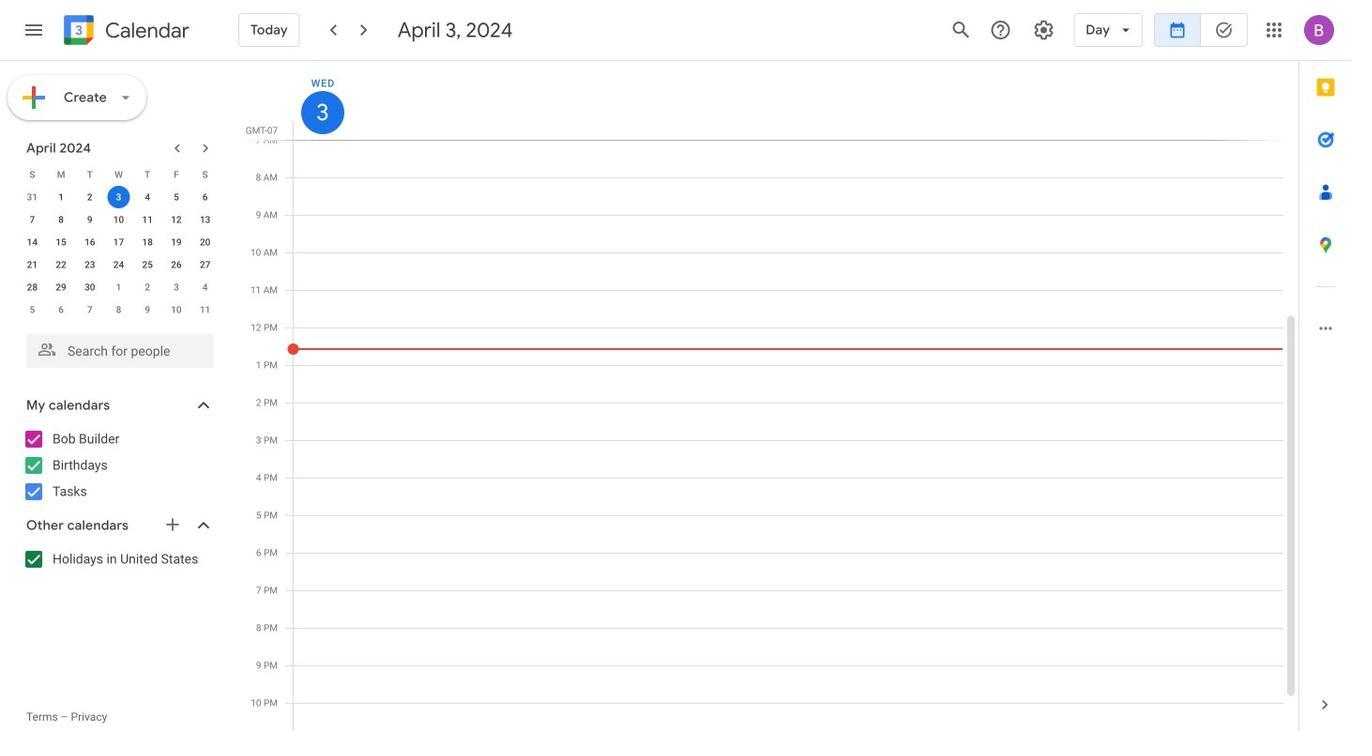Task type: describe. For each thing, give the bounding box(es) containing it.
11 element
[[136, 208, 159, 231]]

3, today element
[[107, 186, 130, 208]]

7 element
[[21, 208, 44, 231]]

may 3 element
[[165, 276, 188, 299]]

20 element
[[194, 231, 217, 253]]

22 element
[[50, 253, 72, 276]]

19 element
[[165, 231, 188, 253]]

25 element
[[136, 253, 159, 276]]

may 9 element
[[136, 299, 159, 321]]

17 element
[[107, 231, 130, 253]]

27 element
[[194, 253, 217, 276]]

3 row from the top
[[18, 208, 220, 231]]

may 8 element
[[107, 299, 130, 321]]

cell inside april 2024 grid
[[104, 186, 133, 208]]

may 11 element
[[194, 299, 217, 321]]

26 element
[[165, 253, 188, 276]]

Search for people text field
[[38, 334, 203, 368]]

1 row from the top
[[18, 163, 220, 186]]

march 31 element
[[21, 186, 44, 208]]

calendar element
[[60, 11, 190, 53]]

9 element
[[79, 208, 101, 231]]

24 element
[[107, 253, 130, 276]]

may 1 element
[[107, 276, 130, 299]]

1 element
[[50, 186, 72, 208]]

18 element
[[136, 231, 159, 253]]

21 element
[[21, 253, 44, 276]]



Task type: locate. For each thing, give the bounding box(es) containing it.
15 element
[[50, 231, 72, 253]]

14 element
[[21, 231, 44, 253]]

wednesday, april 3, today element
[[301, 91, 345, 134]]

may 10 element
[[165, 299, 188, 321]]

tab list
[[1300, 61, 1352, 679]]

12 element
[[165, 208, 188, 231]]

None search field
[[0, 327, 233, 368]]

cell
[[104, 186, 133, 208]]

5 element
[[165, 186, 188, 208]]

main drawer image
[[23, 19, 45, 41]]

6 element
[[194, 186, 217, 208]]

28 element
[[21, 276, 44, 299]]

may 4 element
[[194, 276, 217, 299]]

29 element
[[50, 276, 72, 299]]

may 7 element
[[79, 299, 101, 321]]

2 element
[[79, 186, 101, 208]]

row group
[[18, 186, 220, 321]]

april 2024 grid
[[18, 163, 220, 321]]

23 element
[[79, 253, 101, 276]]

heading
[[101, 19, 190, 42]]

13 element
[[194, 208, 217, 231]]

heading inside "calendar" element
[[101, 19, 190, 42]]

column header
[[293, 61, 1284, 140]]

6 row from the top
[[18, 276, 220, 299]]

16 element
[[79, 231, 101, 253]]

4 element
[[136, 186, 159, 208]]

7 row from the top
[[18, 299, 220, 321]]

30 element
[[79, 276, 101, 299]]

8 element
[[50, 208, 72, 231]]

10 element
[[107, 208, 130, 231]]

2 row from the top
[[18, 186, 220, 208]]

settings menu image
[[1033, 19, 1056, 41]]

may 2 element
[[136, 276, 159, 299]]

row
[[18, 163, 220, 186], [18, 186, 220, 208], [18, 208, 220, 231], [18, 231, 220, 253], [18, 253, 220, 276], [18, 276, 220, 299], [18, 299, 220, 321]]

may 5 element
[[21, 299, 44, 321]]

5 row from the top
[[18, 253, 220, 276]]

my calendars list
[[4, 424, 233, 507]]

add other calendars image
[[163, 515, 182, 534]]

4 row from the top
[[18, 231, 220, 253]]

grid
[[240, 61, 1299, 731]]

may 6 element
[[50, 299, 72, 321]]



Task type: vqa. For each thing, say whether or not it's contained in the screenshot.
13 ELEMENT
yes



